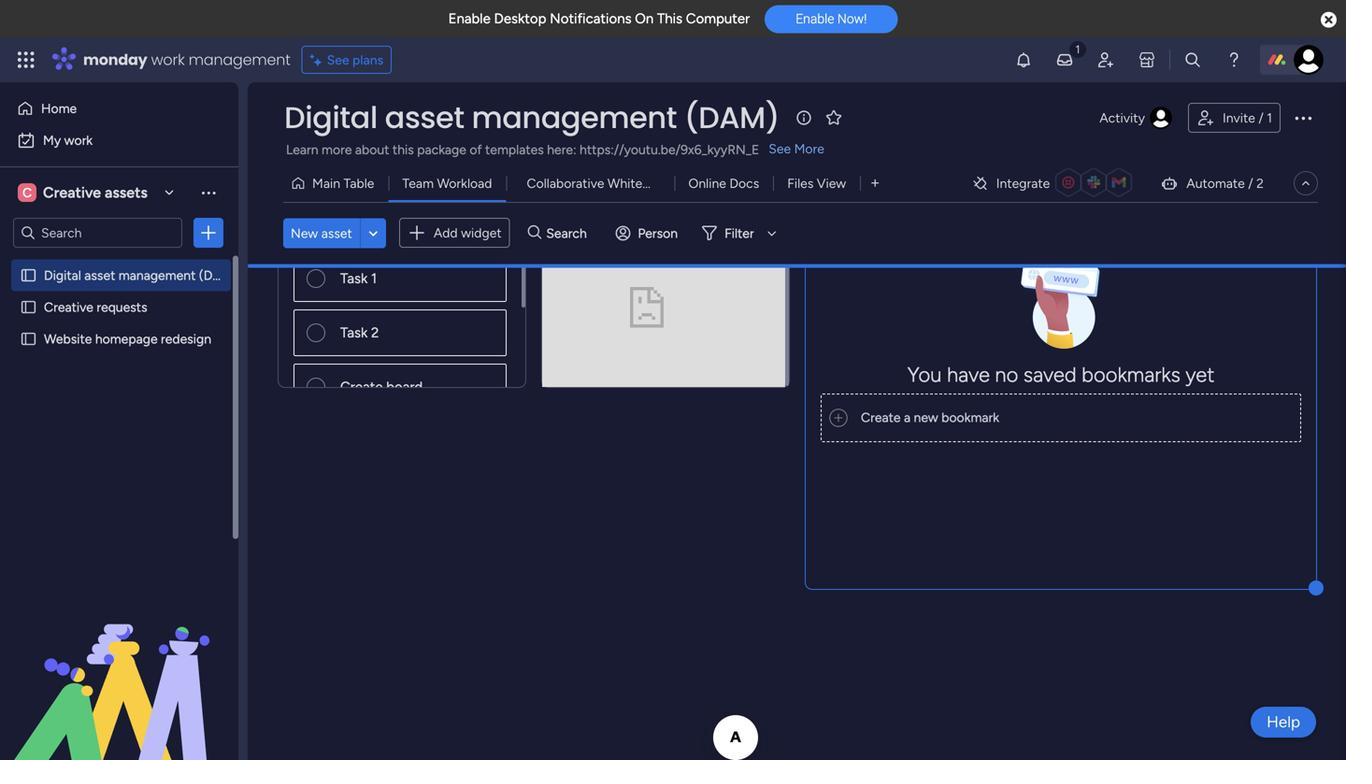 Task type: locate. For each thing, give the bounding box(es) containing it.
bookmarks
[[1082, 362, 1181, 387]]

Search in workspace field
[[39, 222, 156, 244]]

public board image
[[20, 298, 37, 316], [20, 330, 37, 348]]

dapulse close image
[[1321, 11, 1337, 30]]

1 vertical spatial creative
[[44, 299, 93, 315]]

work inside option
[[64, 132, 93, 148]]

website homepage redesign
[[44, 331, 211, 347]]

table
[[344, 175, 374, 191]]

management inside list box
[[119, 267, 196, 283]]

0 vertical spatial see
[[327, 52, 349, 68]]

Digital asset management (DAM) field
[[280, 97, 785, 138]]

2 public board image from the top
[[20, 330, 37, 348]]

1 horizontal spatial /
[[1259, 110, 1264, 126]]

1 vertical spatial asset
[[321, 225, 352, 241]]

creative right workspace icon
[[43, 184, 101, 202]]

public board image for website homepage redesign
[[20, 330, 37, 348]]

see left more in the top right of the page
[[769, 141, 791, 157]]

(dam)
[[684, 97, 780, 138], [199, 267, 237, 283]]

see inside learn more about this package of templates here: https://youtu.be/9x6_kyyrn_e see more
[[769, 141, 791, 157]]

0 vertical spatial public board image
[[20, 298, 37, 316]]

enable left the desktop
[[449, 10, 491, 27]]

1 horizontal spatial 2
[[1257, 175, 1264, 191]]

digital up more on the top left of page
[[284, 97, 378, 138]]

creative requests
[[44, 299, 147, 315]]

task 2
[[340, 324, 379, 341]]

on
[[635, 10, 654, 27]]

package
[[417, 142, 467, 158]]

1 vertical spatial task
[[340, 324, 368, 341]]

1 enable from the left
[[449, 10, 491, 27]]

enable inside button
[[796, 11, 835, 26]]

/ right automate
[[1249, 175, 1254, 191]]

public board image down public board icon
[[20, 298, 37, 316]]

1 public board image from the top
[[20, 298, 37, 316]]

computer
[[686, 10, 750, 27]]

work right my on the left top of the page
[[64, 132, 93, 148]]

1 horizontal spatial enable
[[796, 11, 835, 26]]

see plans
[[327, 52, 384, 68]]

1 vertical spatial public board image
[[20, 330, 37, 348]]

0 horizontal spatial digital
[[44, 267, 81, 283]]

see left "plans"
[[327, 52, 349, 68]]

task up task 2
[[340, 270, 368, 287]]

2 task from the top
[[340, 324, 368, 341]]

0 vertical spatial 2
[[1257, 175, 1264, 191]]

this
[[393, 142, 414, 158]]

add widget
[[434, 225, 502, 241]]

workload
[[437, 175, 492, 191]]

creative up website
[[44, 299, 93, 315]]

list box containing digital asset management (dam)
[[0, 256, 238, 607]]

see
[[327, 52, 349, 68], [769, 141, 791, 157]]

1 vertical spatial /
[[1249, 175, 1254, 191]]

1 horizontal spatial 1
[[1267, 110, 1273, 126]]

0 vertical spatial asset
[[385, 97, 464, 138]]

work right the monday
[[151, 49, 185, 70]]

1
[[1267, 110, 1273, 126], [371, 270, 377, 287]]

add
[[434, 225, 458, 241]]

collaborative whiteboard button
[[506, 168, 677, 198]]

help button
[[1251, 707, 1317, 738]]

0 horizontal spatial work
[[64, 132, 93, 148]]

person button
[[608, 218, 689, 248]]

option
[[0, 259, 238, 262]]

view
[[817, 175, 847, 191]]

1 task from the top
[[340, 270, 368, 287]]

help image
[[1225, 51, 1244, 69]]

redesign
[[161, 331, 211, 347]]

enable for enable desktop notifications on this computer
[[449, 10, 491, 27]]

0 horizontal spatial digital asset management (dam)
[[44, 267, 237, 283]]

0 horizontal spatial /
[[1249, 175, 1254, 191]]

0 vertical spatial work
[[151, 49, 185, 70]]

/ right invite
[[1259, 110, 1264, 126]]

1 right invite
[[1267, 110, 1273, 126]]

2 up create board
[[371, 324, 379, 341]]

work
[[151, 49, 185, 70], [64, 132, 93, 148]]

filter
[[725, 225, 754, 241]]

create board
[[340, 379, 423, 395]]

now!
[[838, 11, 867, 26]]

1 horizontal spatial digital
[[284, 97, 378, 138]]

0 vertical spatial /
[[1259, 110, 1264, 126]]

work for monday
[[151, 49, 185, 70]]

(dam) down options icon
[[199, 267, 237, 283]]

2
[[1257, 175, 1264, 191], [371, 324, 379, 341]]

0 vertical spatial task
[[340, 270, 368, 287]]

digital asset management (dam) up 'templates' on the left top
[[284, 97, 780, 138]]

collaborative
[[527, 175, 605, 191]]

management
[[189, 49, 291, 70], [472, 97, 677, 138], [119, 267, 196, 283]]

team workload button
[[389, 168, 506, 198]]

public board image for creative requests
[[20, 298, 37, 316]]

0 horizontal spatial see
[[327, 52, 349, 68]]

homepage
[[95, 331, 158, 347]]

team
[[403, 175, 434, 191]]

1 horizontal spatial work
[[151, 49, 185, 70]]

1 down angle down image
[[371, 270, 377, 287]]

have
[[947, 362, 990, 387]]

digital
[[284, 97, 378, 138], [44, 267, 81, 283]]

1 vertical spatial digital asset management (dam)
[[44, 267, 237, 283]]

1 vertical spatial management
[[472, 97, 677, 138]]

collapse board header image
[[1299, 176, 1314, 191]]

templates
[[485, 142, 544, 158]]

1 horizontal spatial see
[[769, 141, 791, 157]]

enable
[[449, 10, 491, 27], [796, 11, 835, 26]]

list box
[[0, 256, 238, 607]]

creative inside workspace selection element
[[43, 184, 101, 202]]

online docs button
[[675, 168, 774, 198]]

asset
[[385, 97, 464, 138], [321, 225, 352, 241], [84, 267, 115, 283]]

workspace image
[[18, 182, 36, 203]]

monday work management
[[83, 49, 291, 70]]

1 vertical spatial work
[[64, 132, 93, 148]]

1 vertical spatial 2
[[371, 324, 379, 341]]

0 horizontal spatial asset
[[84, 267, 115, 283]]

0 horizontal spatial 2
[[371, 324, 379, 341]]

team workload
[[403, 175, 492, 191]]

0 vertical spatial digital asset management (dam)
[[284, 97, 780, 138]]

you have no saved bookmarks yet
[[908, 362, 1215, 387]]

0 horizontal spatial enable
[[449, 10, 491, 27]]

arrow down image
[[761, 222, 783, 244]]

no
[[995, 362, 1019, 387]]

add to favorites image
[[825, 108, 844, 127]]

/ inside button
[[1259, 110, 1264, 126]]

online docs
[[689, 175, 760, 191]]

2 right automate
[[1257, 175, 1264, 191]]

new asset button
[[283, 218, 360, 248]]

invite
[[1223, 110, 1256, 126]]

2 horizontal spatial asset
[[385, 97, 464, 138]]

/ for 2
[[1249, 175, 1254, 191]]

/
[[1259, 110, 1264, 126], [1249, 175, 1254, 191]]

1 vertical spatial 1
[[371, 270, 377, 287]]

enable now! button
[[765, 5, 898, 33]]

digital asset management (dam) up requests
[[44, 267, 237, 283]]

0 vertical spatial digital
[[284, 97, 378, 138]]

asset up package
[[385, 97, 464, 138]]

2 vertical spatial management
[[119, 267, 196, 283]]

new asset
[[291, 225, 352, 241]]

asset right new
[[321, 225, 352, 241]]

enable left 'now!'
[[796, 11, 835, 26]]

1 horizontal spatial digital asset management (dam)
[[284, 97, 780, 138]]

1 horizontal spatial asset
[[321, 225, 352, 241]]

1 vertical spatial see
[[769, 141, 791, 157]]

options image
[[1292, 107, 1315, 129]]

asset up creative requests
[[84, 267, 115, 283]]

2 enable from the left
[[796, 11, 835, 26]]

my work option
[[11, 125, 227, 155]]

main table
[[312, 175, 374, 191]]

public board image
[[20, 267, 37, 284]]

digital right public board icon
[[44, 267, 81, 283]]

automate
[[1187, 175, 1246, 191]]

task
[[340, 270, 368, 287], [340, 324, 368, 341]]

https://youtu.be/9x6_kyyrn_e
[[580, 142, 760, 158]]

show board description image
[[793, 108, 816, 127]]

digital asset management (dam)
[[284, 97, 780, 138], [44, 267, 237, 283]]

0 horizontal spatial (dam)
[[199, 267, 237, 283]]

person
[[638, 225, 678, 241]]

online
[[689, 175, 727, 191]]

task down task 1
[[340, 324, 368, 341]]

(dam) up online docs button
[[684, 97, 780, 138]]

creative inside list box
[[44, 299, 93, 315]]

0 vertical spatial 1
[[1267, 110, 1273, 126]]

automate / 2
[[1187, 175, 1264, 191]]

1 image
[[1070, 38, 1087, 59]]

public board image left website
[[20, 330, 37, 348]]

options image
[[199, 224, 218, 242]]

lottie animation image
[[0, 571, 238, 760]]

1 vertical spatial (dam)
[[199, 267, 237, 283]]

collaborative whiteboard
[[527, 175, 677, 191]]

0 vertical spatial (dam)
[[684, 97, 780, 138]]

0 vertical spatial creative
[[43, 184, 101, 202]]



Task type: describe. For each thing, give the bounding box(es) containing it.
Search field
[[542, 220, 598, 246]]

my work link
[[11, 125, 227, 155]]

desktop
[[494, 10, 547, 27]]

v2 search image
[[528, 223, 542, 244]]

workspace selection element
[[18, 181, 150, 204]]

requests
[[97, 299, 147, 315]]

digital asset management (dam) inside list box
[[44, 267, 237, 283]]

/ for 1
[[1259, 110, 1264, 126]]

create
[[340, 379, 383, 395]]

monday marketplace image
[[1138, 51, 1157, 69]]

asset inside button
[[321, 225, 352, 241]]

search everything image
[[1184, 51, 1203, 69]]

about
[[355, 142, 389, 158]]

workspace options image
[[199, 183, 218, 202]]

c
[[22, 185, 32, 201]]

creative for creative assets
[[43, 184, 101, 202]]

saved
[[1024, 362, 1077, 387]]

you
[[908, 362, 942, 387]]

more
[[795, 141, 825, 157]]

whiteboard
[[608, 175, 677, 191]]

activity
[[1100, 110, 1146, 126]]

main table button
[[283, 168, 389, 198]]

see inside button
[[327, 52, 349, 68]]

2 vertical spatial asset
[[84, 267, 115, 283]]

enable now!
[[796, 11, 867, 26]]

1 vertical spatial digital
[[44, 267, 81, 283]]

enable desktop notifications on this computer
[[449, 10, 750, 27]]

filter button
[[695, 218, 783, 248]]

new
[[291, 225, 318, 241]]

widget
[[461, 225, 502, 241]]

creative assets
[[43, 184, 148, 202]]

here:
[[547, 142, 577, 158]]

integrate
[[997, 175, 1050, 191]]

see plans button
[[302, 46, 392, 74]]

enable for enable now!
[[796, 11, 835, 26]]

my work
[[43, 132, 93, 148]]

plans
[[353, 52, 384, 68]]

1 inside button
[[1267, 110, 1273, 126]]

lottie animation element
[[0, 571, 238, 760]]

learn
[[286, 142, 319, 158]]

monday
[[83, 49, 147, 70]]

notifications image
[[1015, 51, 1033, 69]]

add widget button
[[399, 218, 510, 248]]

yet
[[1186, 362, 1215, 387]]

board
[[386, 379, 423, 395]]

task for task 2
[[340, 324, 368, 341]]

files view
[[788, 175, 847, 191]]

docs
[[730, 175, 760, 191]]

select product image
[[17, 51, 36, 69]]

invite / 1 button
[[1189, 103, 1281, 133]]

0 horizontal spatial 1
[[371, 270, 377, 287]]

angle down image
[[369, 226, 378, 240]]

learn more about this package of templates here: https://youtu.be/9x6_kyyrn_e see more
[[286, 141, 825, 158]]

files view button
[[774, 168, 861, 198]]

home link
[[11, 94, 227, 123]]

task 1
[[340, 270, 377, 287]]

update feed image
[[1056, 51, 1075, 69]]

1 horizontal spatial (dam)
[[684, 97, 780, 138]]

help
[[1267, 713, 1301, 732]]

home
[[41, 101, 77, 116]]

of
[[470, 142, 482, 158]]

add view image
[[872, 177, 879, 190]]

files
[[788, 175, 814, 191]]

0 vertical spatial management
[[189, 49, 291, 70]]

creative for creative requests
[[44, 299, 93, 315]]

integrate button
[[965, 164, 1146, 203]]

invite members image
[[1097, 51, 1116, 69]]

main
[[312, 175, 340, 191]]

my
[[43, 132, 61, 148]]

activity button
[[1093, 103, 1181, 133]]

notifications
[[550, 10, 632, 27]]

john smith image
[[1294, 45, 1324, 75]]

this
[[657, 10, 683, 27]]

home option
[[11, 94, 227, 123]]

invite / 1
[[1223, 110, 1273, 126]]

see more link
[[767, 139, 827, 158]]

Create a new bookmark text field
[[856, 395, 1301, 441]]

more
[[322, 142, 352, 158]]

work for my
[[64, 132, 93, 148]]

assets
[[105, 184, 148, 202]]

website
[[44, 331, 92, 347]]

task for task 1
[[340, 270, 368, 287]]



Task type: vqa. For each thing, say whether or not it's contained in the screenshot.
bottom DATE
no



